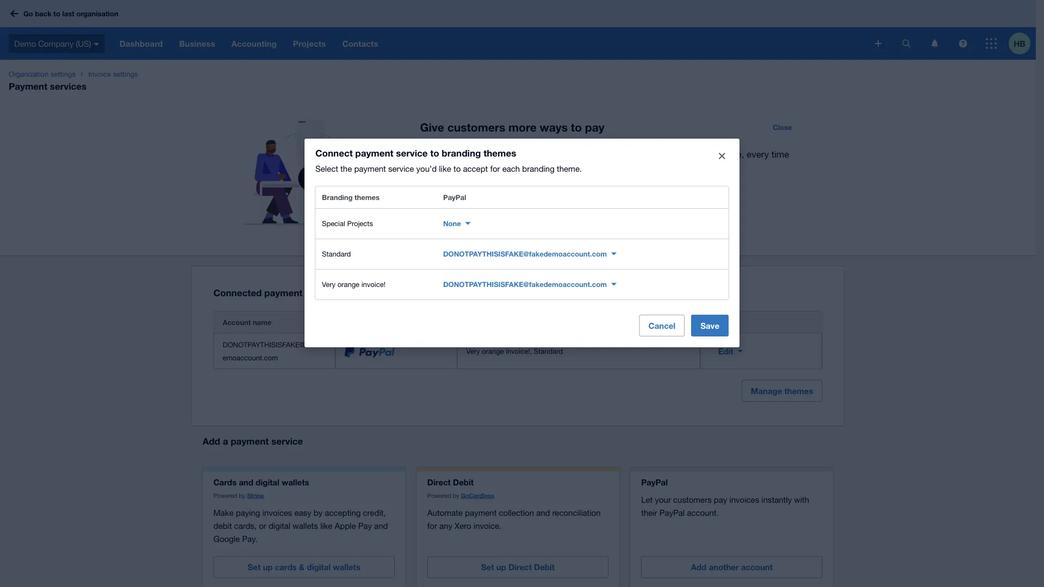 Task type: locate. For each thing, give the bounding box(es) containing it.
2 vertical spatial pay
[[714, 495, 727, 505]]

1 horizontal spatial xero
[[542, 149, 560, 160]]

0 horizontal spatial powered
[[213, 492, 237, 499]]

0 vertical spatial digital
[[256, 478, 279, 488]]

up left cards
[[263, 563, 273, 572]]

1 horizontal spatial close button
[[766, 119, 799, 136]]

1 donotpaythisisfake@fakedemoaccount.com button from the top
[[437, 245, 623, 263]]

connected payment services element
[[213, 311, 823, 369]]

ways
[[540, 120, 568, 134]]

for
[[490, 164, 500, 173], [427, 521, 437, 531]]

digital inside make paying invoices easy by accepting credit, debit cards, or digital wallets like apple pay and google pay.
[[269, 521, 291, 531]]

settings right invoice
[[113, 70, 138, 78]]

invoices up or
[[262, 508, 292, 518]]

2 vertical spatial paypal
[[660, 508, 685, 518]]

cards,
[[234, 521, 257, 531]]

set inside set up direct debit button
[[481, 563, 494, 572]]

1 horizontal spatial invoices
[[563, 149, 597, 160]]

1 donotpaythisisfake@fakedemoaccount.com from the top
[[443, 250, 607, 258]]

0 horizontal spatial add
[[203, 436, 220, 447]]

payment
[[355, 147, 394, 158], [354, 164, 386, 173], [264, 287, 303, 298], [231, 436, 269, 447], [465, 508, 497, 518]]

settings for organization settings
[[51, 70, 75, 78]]

branding right each
[[522, 164, 555, 173]]

wallets inside make paying invoices easy by accepting credit, debit cards, or digital wallets like apple pay and google pay.
[[293, 521, 318, 531]]

0 vertical spatial pay
[[585, 120, 605, 134]]

invoices inside make paying invoices easy by accepting credit, debit cards, or digital wallets like apple pay and google pay.
[[262, 508, 292, 518]]

set up direct debit button
[[427, 557, 609, 578]]

very for very orange invoice!
[[322, 280, 336, 289]]

save button
[[691, 315, 729, 337]]

stripe
[[247, 492, 264, 499]]

0 horizontal spatial xero
[[455, 521, 471, 531]]

1 vertical spatial customers
[[612, 149, 655, 160]]

projects
[[347, 219, 373, 228]]

standard
[[322, 250, 351, 258], [534, 347, 563, 356]]

0 horizontal spatial by
[[239, 492, 245, 499]]

close image
[[719, 153, 726, 159]]

1 vertical spatial standard
[[534, 347, 563, 356]]

0 vertical spatial wallets
[[282, 478, 309, 488]]

debit
[[213, 521, 232, 531]]

paypal right their
[[660, 508, 685, 518]]

1 vertical spatial wallets
[[293, 521, 318, 531]]

your inside let your customers pay invoices instantly with their paypal account.
[[655, 495, 671, 505]]

0 horizontal spatial standard
[[322, 250, 351, 258]]

and down credit,
[[374, 521, 388, 531]]

very left the invoice!,
[[466, 347, 480, 356]]

themes up as
[[484, 147, 516, 158]]

0 horizontal spatial your
[[521, 149, 539, 160]]

debit inside button
[[534, 563, 555, 572]]

name
[[253, 318, 272, 327]]

and left get
[[420, 164, 436, 175]]

0 vertical spatial xero
[[542, 149, 560, 160]]

0 horizontal spatial orange
[[338, 280, 360, 289]]

1 horizontal spatial branding
[[522, 164, 555, 173]]

1 up from the left
[[263, 563, 273, 572]]

1 settings from the left
[[51, 70, 75, 78]]

1 vertical spatial pay
[[676, 149, 691, 160]]

1 horizontal spatial by
[[314, 508, 323, 518]]

payment up invoice.
[[465, 508, 497, 518]]

set down invoice.
[[481, 563, 494, 572]]

invoices up theme.
[[563, 149, 597, 160]]

1 vertical spatial digital
[[269, 521, 291, 531]]

emoaccount.com
[[223, 354, 278, 362]]

automate payment collection and reconciliation for any xero invoice.
[[427, 508, 601, 531]]

customers
[[447, 120, 505, 134], [612, 149, 655, 160], [673, 495, 712, 505]]

add inside button
[[691, 563, 707, 572]]

by right easy
[[314, 508, 323, 518]]

2 donotpaythisisfake@fakedemoaccount.com button from the top
[[437, 276, 623, 293]]

0 vertical spatial very
[[322, 280, 336, 289]]

and inside cards and digital wallets powered by stripe
[[239, 478, 253, 488]]

none button
[[437, 215, 477, 232]]

2 horizontal spatial pay
[[714, 495, 727, 505]]

1 vertical spatial like
[[320, 521, 333, 531]]

1 vertical spatial xero
[[455, 521, 471, 531]]

the
[[341, 164, 352, 173]]

2 vertical spatial add
[[691, 563, 707, 572]]

direct debit powered by gocardless
[[427, 478, 494, 499]]

settings inside invoice settings link
[[113, 70, 138, 78]]

accepting
[[325, 508, 361, 518]]

services left invoice!
[[305, 287, 342, 298]]

to
[[53, 9, 60, 18], [571, 120, 582, 134], [430, 147, 439, 158], [510, 149, 518, 160], [454, 164, 461, 173], [522, 189, 530, 199]]

paypal inside let your customers pay invoices instantly with their paypal account.
[[660, 508, 685, 518]]

up
[[263, 563, 273, 572], [496, 563, 506, 572]]

2 horizontal spatial customers
[[673, 495, 712, 505]]

standard right the invoice!,
[[534, 347, 563, 356]]

0 vertical spatial like
[[439, 164, 451, 173]]

themes for branding themes
[[355, 193, 380, 202]]

select
[[315, 164, 338, 173]]

0 vertical spatial invoices
[[563, 149, 597, 160]]

your right let
[[655, 495, 671, 505]]

wallets up easy
[[282, 478, 309, 488]]

svg image
[[875, 40, 882, 47], [94, 43, 99, 46]]

direct up the automate
[[427, 478, 451, 488]]

themes inside button
[[785, 386, 813, 396]]

settings up payment services
[[51, 70, 75, 78]]

for left each
[[490, 164, 500, 173]]

connected payment services
[[213, 287, 342, 298]]

add for add online payments to your xero invoices so customers can pay you on time, every time and get paid twice as fast.
[[420, 149, 437, 160]]

0 vertical spatial add
[[420, 149, 437, 160]]

branding
[[442, 147, 481, 158], [522, 164, 555, 173]]

2 powered from the left
[[427, 492, 451, 499]]

like inside connect payment service to branding themes select the payment service you'd like to accept for each branding theme.
[[439, 164, 451, 173]]

paypal
[[443, 193, 466, 202], [641, 478, 668, 488], [660, 508, 685, 518]]

by
[[239, 492, 245, 499], [453, 492, 459, 499], [314, 508, 323, 518]]

add left the another
[[691, 563, 707, 572]]

xero up theme.
[[542, 149, 560, 160]]

add for add a payment service
[[203, 436, 220, 447]]

set down pay.
[[248, 563, 261, 572]]

set up cards & digital wallets
[[248, 563, 360, 572]]

wallets down easy
[[293, 521, 318, 531]]

demo company (us) button
[[0, 27, 111, 60]]

orange inside connected payment services element
[[482, 347, 504, 356]]

payment services
[[9, 80, 87, 91]]

like down online
[[439, 164, 451, 173]]

add a payment service
[[203, 436, 303, 447]]

1 horizontal spatial pay
[[676, 149, 691, 160]]

services
[[50, 80, 87, 91], [305, 287, 342, 298]]

company
[[38, 39, 74, 48]]

wallets
[[282, 478, 309, 488], [293, 521, 318, 531], [333, 563, 360, 572]]

0 vertical spatial direct
[[427, 478, 451, 488]]

2 horizontal spatial by
[[453, 492, 459, 499]]

organization settings link
[[4, 69, 80, 79]]

1 horizontal spatial themes
[[484, 147, 516, 158]]

2 donotpaythisisfake@fakedemoaccount.com from the top
[[443, 280, 607, 289]]

service left you'd
[[388, 164, 414, 173]]

orange left the invoice!,
[[482, 347, 504, 356]]

1 horizontal spatial like
[[439, 164, 451, 173]]

time
[[772, 149, 789, 160]]

orange inside invoice theme data "element"
[[338, 280, 360, 289]]

account name
[[223, 318, 272, 327]]

0 horizontal spatial direct
[[427, 478, 451, 488]]

by up the automate
[[453, 492, 459, 499]]

1 horizontal spatial customers
[[612, 149, 655, 160]]

1 horizontal spatial add
[[420, 149, 437, 160]]

services down organization settings link
[[50, 80, 87, 91]]

customers right so
[[612, 149, 655, 160]]

collection
[[499, 508, 534, 518]]

like left apple
[[320, 521, 333, 531]]

themes inside invoice theme data "element"
[[355, 193, 380, 202]]

1 set from the left
[[248, 563, 261, 572]]

invoices inside add online payments to your xero invoices so customers can pay you on time, every time and get paid twice as fast.
[[563, 149, 597, 160]]

1 vertical spatial debit
[[534, 563, 555, 572]]

your up fast.
[[521, 149, 539, 160]]

very orange invoice!, standard
[[466, 347, 563, 356]]

paypal left by- at the top left of the page
[[443, 193, 466, 202]]

digital up stripe link
[[256, 478, 279, 488]]

pay up so
[[585, 120, 605, 134]]

for left any
[[427, 521, 437, 531]]

0 vertical spatial close button
[[766, 119, 799, 136]]

payment right the
[[354, 164, 386, 173]]

service up you'd
[[396, 147, 428, 158]]

0 vertical spatial your
[[521, 149, 539, 160]]

2 set from the left
[[481, 563, 494, 572]]

0 horizontal spatial like
[[320, 521, 333, 531]]

1 vertical spatial themes
[[355, 193, 380, 202]]

1 vertical spatial very
[[466, 347, 480, 356]]

svg image inside go back to last organisation link
[[10, 10, 18, 17]]

0 horizontal spatial invoices
[[262, 508, 292, 518]]

and inside the 'automate payment collection and reconciliation for any xero invoice.'
[[536, 508, 550, 518]]

1 horizontal spatial powered
[[427, 492, 451, 499]]

add another account button
[[641, 557, 823, 578]]

customers inside let your customers pay invoices instantly with their paypal account.
[[673, 495, 712, 505]]

1 horizontal spatial settings
[[113, 70, 138, 78]]

navigation
[[111, 27, 868, 60]]

0 vertical spatial services
[[50, 80, 87, 91]]

set up direct debit
[[481, 563, 555, 572]]

cards
[[275, 563, 297, 572]]

0 vertical spatial orange
[[338, 280, 360, 289]]

very inside invoice theme data "element"
[[322, 280, 336, 289]]

0 vertical spatial debit
[[453, 478, 474, 488]]

1 horizontal spatial up
[[496, 563, 506, 572]]

very inside connected payment services element
[[466, 347, 480, 356]]

1 horizontal spatial set
[[481, 563, 494, 572]]

to left last
[[53, 9, 60, 18]]

1 horizontal spatial orange
[[482, 347, 504, 356]]

powered up the automate
[[427, 492, 451, 499]]

0 horizontal spatial themes
[[355, 193, 380, 202]]

by inside make paying invoices easy by accepting credit, debit cards, or digital wallets like apple pay and google pay.
[[314, 508, 323, 518]]

1 powered from the left
[[213, 492, 237, 499]]

2 horizontal spatial add
[[691, 563, 707, 572]]

wallets down apple
[[333, 563, 360, 572]]

0 horizontal spatial settings
[[51, 70, 75, 78]]

themes inside connect payment service to branding themes select the payment service you'd like to accept for each branding theme.
[[484, 147, 516, 158]]

up down invoice.
[[496, 563, 506, 572]]

0 vertical spatial paypal
[[443, 193, 466, 202]]

digital right or
[[269, 521, 291, 531]]

paypal logo image
[[345, 345, 395, 358]]

direct
[[427, 478, 451, 488], [508, 563, 532, 572]]

add
[[420, 149, 437, 160], [203, 436, 220, 447], [691, 563, 707, 572]]

cancel button
[[639, 315, 685, 337]]

learn step-by-step how to
[[420, 189, 530, 199]]

donotpaythisisfake@fakedemoaccount.com
[[443, 250, 607, 258], [443, 280, 607, 289]]

close button up time
[[766, 119, 799, 136]]

standard down special
[[322, 250, 351, 258]]

2 vertical spatial digital
[[307, 563, 331, 572]]

last
[[62, 9, 74, 18]]

set up cards & digital wallets button
[[213, 557, 395, 578]]

themes for manage themes
[[785, 386, 813, 396]]

xero right any
[[455, 521, 471, 531]]

pay left you
[[676, 149, 691, 160]]

make
[[213, 508, 234, 518]]

add up you'd
[[420, 149, 437, 160]]

add online payments to your xero invoices so customers can pay you on time, every time and get paid twice as fast.
[[420, 149, 789, 175]]

2 horizontal spatial themes
[[785, 386, 813, 396]]

1 vertical spatial add
[[203, 436, 220, 447]]

direct down the 'automate payment collection and reconciliation for any xero invoice.'
[[508, 563, 532, 572]]

settings inside organization settings link
[[51, 70, 75, 78]]

paypal up let
[[641, 478, 668, 488]]

0 horizontal spatial close button
[[711, 145, 733, 167]]

2 vertical spatial customers
[[673, 495, 712, 505]]

0 vertical spatial themes
[[484, 147, 516, 158]]

0 horizontal spatial svg image
[[94, 43, 99, 46]]

by left stripe link
[[239, 492, 245, 499]]

0 horizontal spatial very
[[322, 280, 336, 289]]

branding themes
[[322, 193, 380, 202]]

orange left invoice!
[[338, 280, 360, 289]]

google
[[213, 534, 240, 544]]

let
[[641, 495, 653, 505]]

to up each
[[510, 149, 518, 160]]

theme.
[[557, 164, 582, 173]]

0 horizontal spatial debit
[[453, 478, 474, 488]]

settings
[[51, 70, 75, 78], [113, 70, 138, 78]]

1 vertical spatial for
[[427, 521, 437, 531]]

close button right you
[[711, 145, 733, 167]]

apple
[[335, 521, 356, 531]]

2 vertical spatial themes
[[785, 386, 813, 396]]

account.
[[687, 508, 719, 518]]

1 horizontal spatial debit
[[534, 563, 555, 572]]

branding up paid
[[442, 147, 481, 158]]

2 settings from the left
[[113, 70, 138, 78]]

1 vertical spatial branding
[[522, 164, 555, 173]]

and up stripe
[[239, 478, 253, 488]]

orange for invoice!,
[[482, 347, 504, 356]]

0 vertical spatial donotpaythisisfake@fakedemoaccount.com
[[443, 250, 607, 258]]

1 horizontal spatial very
[[466, 347, 480, 356]]

1 vertical spatial invoices
[[730, 495, 759, 505]]

0 horizontal spatial for
[[427, 521, 437, 531]]

up for direct
[[496, 563, 506, 572]]

donotpaythisisfake@fakedemoaccount.com button
[[437, 245, 623, 263], [437, 276, 623, 293]]

xero
[[542, 149, 560, 160], [455, 521, 471, 531]]

close button containing close
[[766, 119, 799, 136]]

invoices left instantly
[[730, 495, 759, 505]]

1 vertical spatial donotpaythisisfake@fakedemoaccount.com button
[[437, 276, 623, 293]]

themes up projects
[[355, 193, 380, 202]]

hb banner
[[0, 0, 1036, 60]]

instantly
[[762, 495, 792, 505]]

add inside add online payments to your xero invoices so customers can pay you on time, every time and get paid twice as fast.
[[420, 149, 437, 160]]

so
[[599, 149, 609, 160]]

debit inside direct debit powered by gocardless
[[453, 478, 474, 488]]

1 vertical spatial donotpaythisisfake@fakedemoaccount.com
[[443, 280, 607, 289]]

[1:52]
[[484, 217, 502, 225]]

give customers more ways to pay
[[420, 120, 605, 134]]

powered down cards
[[213, 492, 237, 499]]

customers up payments
[[447, 120, 505, 134]]

credit,
[[363, 508, 386, 518]]

powered inside cards and digital wallets powered by stripe
[[213, 492, 237, 499]]

payment
[[9, 80, 47, 91]]

0 horizontal spatial up
[[263, 563, 273, 572]]

1 horizontal spatial standard
[[534, 347, 563, 356]]

digital
[[256, 478, 279, 488], [269, 521, 291, 531], [307, 563, 331, 572]]

1 horizontal spatial services
[[305, 287, 342, 298]]

manage themes
[[751, 386, 813, 396]]

digital right '&'
[[307, 563, 331, 572]]

set
[[248, 563, 261, 572], [481, 563, 494, 572]]

themes right manage
[[785, 386, 813, 396]]

you
[[693, 149, 708, 160]]

and right collection at the bottom of page
[[536, 508, 550, 518]]

pay inside let your customers pay invoices instantly with their paypal account.
[[714, 495, 727, 505]]

set for set up cards & digital wallets
[[248, 563, 261, 572]]

0 vertical spatial donotpaythisisfake@fakedemoaccount.com button
[[437, 245, 623, 263]]

donotpaythisisfake@fakedemoaccount.com button for very orange invoice!
[[437, 276, 623, 293]]

payment up name
[[264, 287, 303, 298]]

0 vertical spatial customers
[[447, 120, 505, 134]]

service up cards and digital wallets powered by stripe
[[271, 436, 303, 447]]

2 horizontal spatial invoices
[[730, 495, 759, 505]]

0 vertical spatial standard
[[322, 250, 351, 258]]

paid
[[454, 164, 472, 175]]

donotpaythisisfake@fakedemoaccount.com for very orange invoice!
[[443, 280, 607, 289]]

orange
[[338, 280, 360, 289], [482, 347, 504, 356]]

very left invoice!
[[322, 280, 336, 289]]

payment inside the 'automate payment collection and reconciliation for any xero invoice.'
[[465, 508, 497, 518]]

and inside add online payments to your xero invoices so customers can pay you on time, every time and get paid twice as fast.
[[420, 164, 436, 175]]

customers up account.
[[673, 495, 712, 505]]

reconciliation
[[552, 508, 601, 518]]

1 vertical spatial orange
[[482, 347, 504, 356]]

invoice.
[[474, 521, 502, 531]]

svg image
[[10, 10, 18, 17], [986, 38, 997, 49], [903, 39, 911, 48], [931, 39, 939, 48], [959, 39, 967, 48]]

navigation inside hb "banner"
[[111, 27, 868, 60]]

connect payment service to branding themes select the payment service you'd like to accept for each branding theme.
[[315, 147, 582, 173]]

1 horizontal spatial your
[[655, 495, 671, 505]]

set inside the set up cards & digital wallets button
[[248, 563, 261, 572]]

payment right the connect
[[355, 147, 394, 158]]

pay up account.
[[714, 495, 727, 505]]

direct inside button
[[508, 563, 532, 572]]

2 vertical spatial wallets
[[333, 563, 360, 572]]

1 horizontal spatial direct
[[508, 563, 532, 572]]

1 vertical spatial your
[[655, 495, 671, 505]]

invoice settings link
[[84, 69, 142, 79]]

add left a
[[203, 436, 220, 447]]

2 vertical spatial invoices
[[262, 508, 292, 518]]

2 up from the left
[[496, 563, 506, 572]]



Task type: describe. For each thing, give the bounding box(es) containing it.
none
[[443, 219, 461, 228]]

by-
[[468, 189, 481, 199]]

any
[[440, 521, 453, 531]]

connect payment service to branding themes dialog
[[305, 139, 740, 348]]

let your customers pay invoices instantly with their paypal account.
[[641, 495, 809, 518]]

donotpaythisisfake@fakedemoaccount.com for standard
[[443, 250, 607, 258]]

wallets inside cards and digital wallets powered by stripe
[[282, 478, 309, 488]]

time,
[[724, 149, 744, 160]]

cards
[[213, 478, 237, 488]]

give
[[420, 120, 444, 134]]

invoice theme data element
[[315, 187, 729, 300]]

to right ways
[[571, 120, 582, 134]]

back
[[35, 9, 52, 18]]

1 vertical spatial close button
[[711, 145, 733, 167]]

stripe link
[[247, 492, 264, 499]]

connect
[[315, 147, 353, 158]]

edit button
[[710, 341, 752, 362]]

online
[[440, 149, 464, 160]]

watch video [1:52]
[[440, 217, 502, 225]]

1 vertical spatial services
[[305, 287, 342, 298]]

2 vertical spatial service
[[271, 436, 303, 447]]

gocardless link
[[461, 492, 494, 499]]

xero inside the 'automate payment collection and reconciliation for any xero invoice.'
[[455, 521, 471, 531]]

very for very orange invoice!, standard
[[466, 347, 480, 356]]

make paying invoices easy by accepting credit, debit cards, or digital wallets like apple pay and google pay.
[[213, 508, 388, 544]]

0 vertical spatial service
[[396, 147, 428, 158]]

how
[[502, 189, 519, 199]]

xero inside add online payments to your xero invoices so customers can pay you on time, every time and get paid twice as fast.
[[542, 149, 560, 160]]

a
[[223, 436, 228, 447]]

customers inside add online payments to your xero invoices so customers can pay you on time, every time and get paid twice as fast.
[[612, 149, 655, 160]]

and inside make paying invoices easy by accepting credit, debit cards, or digital wallets like apple pay and google pay.
[[374, 521, 388, 531]]

to right get
[[454, 164, 461, 173]]

close
[[773, 123, 792, 131]]

watch video [1:52] button
[[420, 213, 509, 230]]

up for cards
[[263, 563, 273, 572]]

watch video [1:52] image
[[203, 119, 420, 238]]

paying
[[236, 508, 260, 518]]

manage themes button
[[742, 380, 823, 402]]

for inside connect payment service to branding themes select the payment service you'd like to accept for each branding theme.
[[490, 164, 500, 173]]

organization
[[9, 70, 49, 78]]

can
[[658, 149, 673, 160]]

invoice!
[[362, 280, 386, 289]]

another
[[709, 563, 739, 572]]

invoice
[[88, 70, 111, 78]]

twice
[[475, 164, 497, 175]]

each
[[502, 164, 520, 173]]

digital inside button
[[307, 563, 331, 572]]

connected
[[213, 287, 262, 298]]

by inside cards and digital wallets powered by stripe
[[239, 492, 245, 499]]

standard inside invoice theme data "element"
[[322, 250, 351, 258]]

easy
[[294, 508, 311, 518]]

add for add another account
[[691, 563, 707, 572]]

by inside direct debit powered by gocardless
[[453, 492, 459, 499]]

more
[[509, 120, 537, 134]]

their
[[641, 508, 657, 518]]

0 horizontal spatial pay
[[585, 120, 605, 134]]

svg image inside demo company (us) popup button
[[94, 43, 99, 46]]

go back to last organisation link
[[7, 4, 125, 23]]

to left online
[[430, 147, 439, 158]]

step
[[481, 189, 499, 199]]

demo company (us)
[[14, 39, 91, 48]]

paypal inside invoice theme data "element"
[[443, 193, 466, 202]]

for inside the 'automate payment collection and reconciliation for any xero invoice.'
[[427, 521, 437, 531]]

organization settings
[[9, 70, 75, 78]]

1 horizontal spatial svg image
[[875, 40, 882, 47]]

with
[[794, 495, 809, 505]]

like inside make paying invoices easy by accepting credit, debit cards, or digital wallets like apple pay and google pay.
[[320, 521, 333, 531]]

orange for invoice!
[[338, 280, 360, 289]]

account
[[741, 563, 773, 572]]

save
[[701, 321, 720, 331]]

or
[[259, 521, 266, 531]]

payment right a
[[231, 436, 269, 447]]

pay.
[[242, 534, 258, 544]]

digital inside cards and digital wallets powered by stripe
[[256, 478, 279, 488]]

payment for automate payment collection and reconciliation for any xero invoice.
[[465, 508, 497, 518]]

add another account
[[691, 563, 773, 572]]

organisation
[[76, 9, 118, 18]]

settings for invoice settings
[[113, 70, 138, 78]]

get
[[438, 164, 452, 175]]

1 vertical spatial service
[[388, 164, 414, 173]]

1 vertical spatial paypal
[[641, 478, 668, 488]]

hb
[[1014, 39, 1026, 48]]

hb button
[[1009, 27, 1036, 60]]

0 horizontal spatial branding
[[442, 147, 481, 158]]

fast.
[[511, 164, 529, 175]]

to right how
[[522, 189, 530, 199]]

invoices inside let your customers pay invoices instantly with their paypal account.
[[730, 495, 759, 505]]

wallets inside button
[[333, 563, 360, 572]]

standard inside connected payment services element
[[534, 347, 563, 356]]

watch
[[440, 217, 462, 225]]

invoice!,
[[506, 347, 532, 356]]

payment for connect payment service to branding themes select the payment service you'd like to accept for each branding theme.
[[355, 147, 394, 158]]

video
[[463, 217, 482, 225]]

you'd
[[416, 164, 437, 173]]

0 horizontal spatial services
[[50, 80, 87, 91]]

to inside hb "banner"
[[53, 9, 60, 18]]

donotpaythisisfake@fakedemoaccount.com button for standard
[[437, 245, 623, 263]]

direct inside direct debit powered by gocardless
[[427, 478, 451, 488]]

&
[[299, 563, 305, 572]]

pay inside add online payments to your xero invoices so customers can pay you on time, every time and get paid twice as fast.
[[676, 149, 691, 160]]

0 horizontal spatial customers
[[447, 120, 505, 134]]

gocardless
[[461, 492, 494, 499]]

donotpaythisisfake@faked emoaccount.com
[[223, 341, 323, 362]]

powered inside direct debit powered by gocardless
[[427, 492, 451, 499]]

account
[[223, 318, 251, 327]]

every
[[747, 149, 769, 160]]

set for set up direct debit
[[481, 563, 494, 572]]

on
[[711, 149, 721, 160]]

cards and digital wallets powered by stripe
[[213, 478, 309, 499]]

manage
[[751, 386, 782, 396]]

accept
[[463, 164, 488, 173]]

payment for connected payment services
[[264, 287, 303, 298]]

payments
[[467, 149, 508, 160]]

your inside add online payments to your xero invoices so customers can pay you on time, every time and get paid twice as fast.
[[521, 149, 539, 160]]

demo
[[14, 39, 36, 48]]

to inside add online payments to your xero invoices so customers can pay you on time, every time and get paid twice as fast.
[[510, 149, 518, 160]]



Task type: vqa. For each thing, say whether or not it's contained in the screenshot.
the Accounting
no



